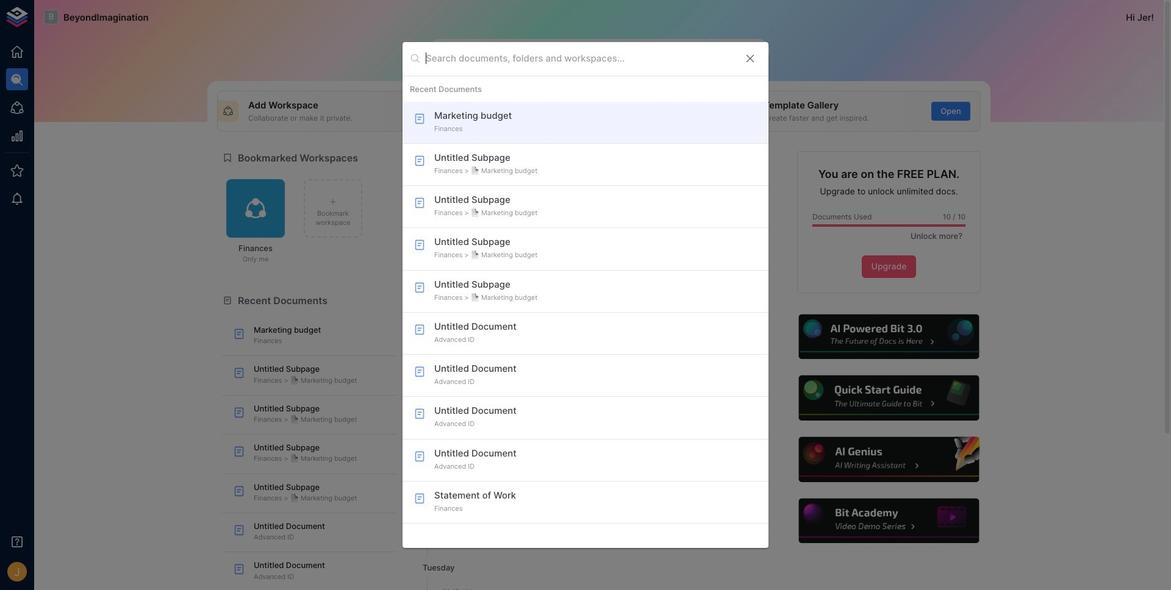 Task type: describe. For each thing, give the bounding box(es) containing it.
1 help image from the top
[[797, 313, 981, 361]]



Task type: locate. For each thing, give the bounding box(es) containing it.
4 help image from the top
[[797, 497, 981, 546]]

Search documents, folders and workspaces... text field
[[426, 49, 734, 68]]

3 help image from the top
[[797, 436, 981, 484]]

dialog
[[403, 42, 769, 548]]

2 help image from the top
[[797, 374, 981, 423]]

help image
[[797, 313, 981, 361], [797, 374, 981, 423], [797, 436, 981, 484], [797, 497, 981, 546]]



Task type: vqa. For each thing, say whether or not it's contained in the screenshot.
Settings "icon"
no



